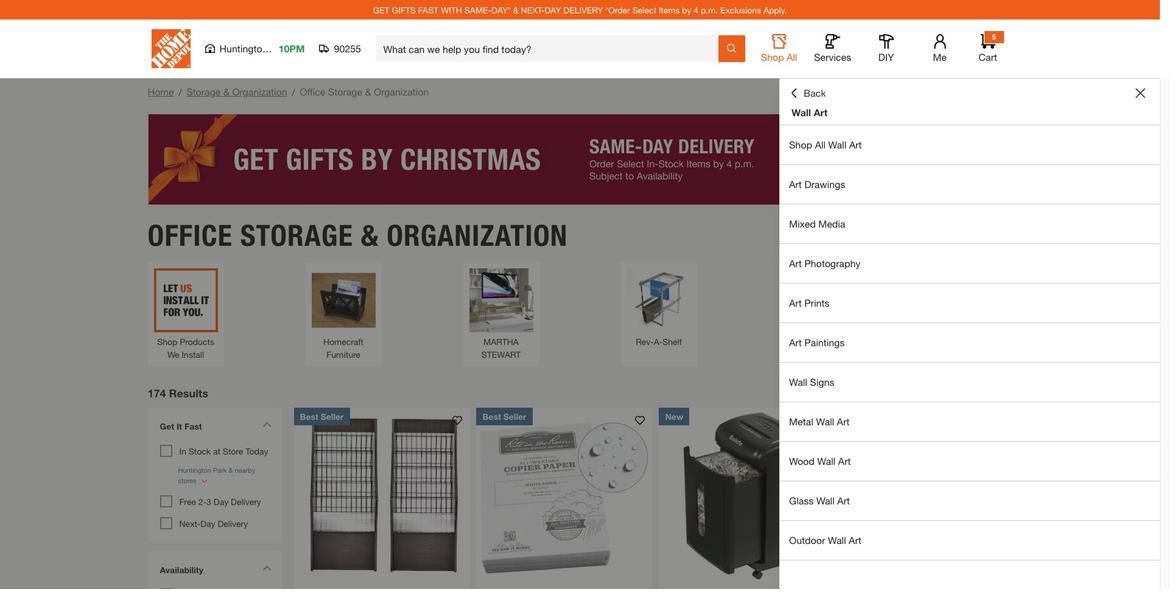 Task type: vqa. For each thing, say whether or not it's contained in the screenshot.
Shop to the bottom
yes



Task type: locate. For each thing, give the bounding box(es) containing it.
0 vertical spatial shop
[[761, 51, 784, 63]]

1 vertical spatial shop
[[789, 139, 812, 150]]

today
[[245, 446, 268, 456]]

1 vertical spatial all
[[815, 139, 826, 150]]

cx8 crosscut shredder image
[[842, 408, 1018, 584]]

wall inside metal wall art link
[[816, 416, 834, 427]]

art drawings link
[[779, 165, 1160, 204]]

all inside menu
[[815, 139, 826, 150]]

2 seller from the left
[[503, 411, 526, 422]]

seller for 'all-weather 8-1/2 in. x 11 in. 20 lbs. bulk copier paper, white (500-sheet pack)' image on the bottom of the page
[[503, 411, 526, 422]]

mixed media
[[789, 218, 845, 230]]

a-
[[654, 336, 663, 347]]

photography
[[805, 258, 861, 269]]

office storage & organization
[[148, 218, 568, 253]]

delivery down free 2-3 day delivery
[[218, 519, 248, 529]]

all down 'wall art'
[[815, 139, 826, 150]]

1 best from the left
[[300, 411, 318, 422]]

0 horizontal spatial best seller
[[300, 411, 344, 422]]

wall inside wall signs link
[[789, 376, 807, 388]]

wall inside shop all wall art link
[[828, 139, 847, 150]]

shop for shop products we install
[[157, 336, 177, 347]]

in
[[179, 446, 186, 456]]

wall up drawings
[[828, 139, 847, 150]]

by
[[682, 5, 691, 15]]

best seller for wooden free standing 6-tier display literature brochure magazine rack in black (2-pack) image
[[300, 411, 344, 422]]

/ right the home at the left top of the page
[[179, 87, 182, 97]]

1 best seller from the left
[[300, 411, 344, 422]]

174
[[148, 386, 166, 400]]

stock
[[189, 446, 211, 456]]

art paintings link
[[779, 323, 1160, 362]]

best seller for 'all-weather 8-1/2 in. x 11 in. 20 lbs. bulk copier paper, white (500-sheet pack)' image on the bottom of the page
[[483, 411, 526, 422]]

art paintings
[[789, 337, 845, 348]]

with
[[441, 5, 462, 15]]

wall left signs
[[789, 376, 807, 388]]

shop down apply.
[[761, 51, 784, 63]]

glass
[[789, 495, 814, 507]]

metal wall art link
[[779, 403, 1160, 441]]

cart
[[979, 51, 997, 63]]

next-
[[179, 519, 200, 529]]

shelf
[[663, 336, 682, 347]]

outdoor wall art link
[[779, 521, 1160, 560]]

0 horizontal spatial shop
[[157, 336, 177, 347]]

1 vertical spatial office
[[148, 218, 233, 253]]

park
[[270, 43, 290, 54]]

get gifts fast with same-day* & next-day delivery *order select items by 4 p.m. exclusions apply.
[[373, 5, 787, 15]]

martha
[[484, 336, 519, 347]]

wooden free standing 6-tier display literature brochure magazine rack in black (2-pack) image
[[294, 408, 470, 584]]

get it fast link
[[154, 414, 276, 442]]

cart 5
[[979, 32, 997, 63]]

shop
[[761, 51, 784, 63], [789, 139, 812, 150], [157, 336, 177, 347]]

availability link
[[154, 557, 276, 586]]

shop inside shop products we install
[[157, 336, 177, 347]]

0 vertical spatial all
[[787, 51, 797, 63]]

1 horizontal spatial seller
[[503, 411, 526, 422]]

wall left mounted
[[790, 336, 806, 347]]

day right '3' on the bottom of page
[[214, 497, 228, 507]]

homecraft furniture link
[[311, 268, 375, 361]]

1 seller from the left
[[321, 411, 344, 422]]

wall right metal at the right bottom of the page
[[816, 416, 834, 427]]

0 vertical spatial office
[[300, 86, 325, 97]]

office
[[300, 86, 325, 97], [148, 218, 233, 253]]

me button
[[920, 34, 959, 63]]

1 horizontal spatial shop
[[761, 51, 784, 63]]

home
[[148, 86, 174, 97]]

free 2-3 day delivery link
[[179, 497, 261, 507]]

all up back button
[[787, 51, 797, 63]]

wall mounted
[[790, 336, 843, 347]]

martha stewart link
[[469, 268, 533, 361]]

free
[[179, 497, 196, 507]]

wall right glass
[[816, 495, 835, 507]]

0 horizontal spatial best
[[300, 411, 318, 422]]

next-day delivery link
[[179, 519, 248, 529]]

rev a shelf image
[[627, 268, 691, 332]]

menu
[[779, 125, 1160, 561]]

day down '3' on the bottom of page
[[200, 519, 215, 529]]

2 vertical spatial shop
[[157, 336, 177, 347]]

1 / from the left
[[179, 87, 182, 97]]

shop up we on the left of page
[[157, 336, 177, 347]]

2 best seller from the left
[[483, 411, 526, 422]]

menu containing shop all wall art
[[779, 125, 1160, 561]]

30 l/7.9 gal. paper shredder cross cut document shredder for credit card/cd/junk mail shredder for office home image
[[659, 408, 836, 584]]

store
[[223, 446, 243, 456]]

2 horizontal spatial shop
[[789, 139, 812, 150]]

/
[[179, 87, 182, 97], [292, 87, 295, 97]]

huntington
[[220, 43, 268, 54]]

1 horizontal spatial all
[[815, 139, 826, 150]]

wall right wood
[[817, 455, 836, 467]]

/ down 10pm
[[292, 87, 295, 97]]

diy button
[[867, 34, 906, 63]]

stewart
[[481, 349, 521, 360]]

90255 button
[[319, 43, 361, 55]]

drawer close image
[[1136, 88, 1145, 98]]

wall inside outdoor wall art 'link'
[[828, 535, 846, 546]]

wall inside wall mounted link
[[790, 336, 806, 347]]

best
[[300, 411, 318, 422], [483, 411, 501, 422]]

shop for shop all wall art
[[789, 139, 812, 150]]

1 horizontal spatial /
[[292, 87, 295, 97]]

free 2-3 day delivery
[[179, 497, 261, 507]]

What can we help you find today? search field
[[383, 36, 718, 62]]

wall down back button
[[792, 107, 811, 118]]

5
[[992, 32, 996, 41]]

signs
[[810, 376, 834, 388]]

day
[[545, 5, 561, 15]]

results
[[169, 386, 208, 400]]

best seller
[[300, 411, 344, 422], [483, 411, 526, 422]]

shop inside "button"
[[761, 51, 784, 63]]

organization
[[232, 86, 287, 97], [374, 86, 429, 97], [387, 218, 568, 253]]

back
[[804, 87, 826, 99]]

next-day delivery
[[179, 519, 248, 529]]

delivery right '3' on the bottom of page
[[231, 497, 261, 507]]

shop down 'wall art'
[[789, 139, 812, 150]]

day
[[214, 497, 228, 507], [200, 519, 215, 529]]

feedback link image
[[1153, 206, 1169, 272]]

shop all button
[[760, 34, 799, 63]]

shop products we install link
[[154, 268, 218, 361]]

metal
[[789, 416, 813, 427]]

all inside "button"
[[787, 51, 797, 63]]

storage
[[186, 86, 221, 97], [328, 86, 362, 97], [240, 218, 353, 253]]

0 horizontal spatial /
[[179, 87, 182, 97]]

rev-a-shelf link
[[627, 268, 691, 348]]

delivery
[[231, 497, 261, 507], [218, 519, 248, 529]]

0 vertical spatial day
[[214, 497, 228, 507]]

glass wall art
[[789, 495, 850, 507]]

shop inside menu
[[789, 139, 812, 150]]

storage & organization link
[[186, 86, 287, 97]]

2 best from the left
[[483, 411, 501, 422]]

shop products we install image
[[154, 268, 218, 332]]

art
[[814, 107, 828, 118], [849, 139, 862, 150], [789, 178, 802, 190], [789, 258, 802, 269], [789, 297, 802, 309], [789, 337, 802, 348], [837, 416, 850, 427], [838, 455, 851, 467], [837, 495, 850, 507], [849, 535, 862, 546]]

wall inside glass wall art link
[[816, 495, 835, 507]]

all
[[787, 51, 797, 63], [815, 139, 826, 150]]

sponsored banner image
[[148, 114, 1012, 205]]

1 horizontal spatial best
[[483, 411, 501, 422]]

art photography
[[789, 258, 861, 269]]

0 horizontal spatial all
[[787, 51, 797, 63]]

wood wall art
[[789, 455, 851, 467]]

1 horizontal spatial best seller
[[483, 411, 526, 422]]

wall mounted link
[[785, 268, 849, 348]]

art prints
[[789, 297, 830, 309]]

rev-a-shelf
[[636, 336, 682, 347]]

wall right outdoor
[[828, 535, 846, 546]]

0 horizontal spatial seller
[[321, 411, 344, 422]]

get
[[160, 421, 174, 431]]



Task type: describe. For each thing, give the bounding box(es) containing it.
new
[[665, 411, 683, 422]]

10pm
[[279, 43, 305, 54]]

get it fast
[[160, 421, 202, 431]]

art drawings
[[789, 178, 845, 190]]

fast
[[184, 421, 202, 431]]

same-
[[464, 5, 491, 15]]

wood wall art link
[[779, 442, 1160, 481]]

art inside 'link'
[[849, 535, 862, 546]]

best for 'all-weather 8-1/2 in. x 11 in. 20 lbs. bulk copier paper, white (500-sheet pack)' image on the bottom of the page
[[483, 411, 501, 422]]

mounted
[[809, 336, 843, 347]]

rev-
[[636, 336, 654, 347]]

gifts
[[392, 5, 416, 15]]

homecraft
[[323, 336, 363, 347]]

wall signs
[[789, 376, 834, 388]]

wall mounted image
[[785, 268, 849, 332]]

paintings
[[805, 337, 845, 348]]

products
[[180, 336, 214, 347]]

select
[[632, 5, 656, 15]]

exclusions
[[720, 5, 761, 15]]

media
[[819, 218, 845, 230]]

prints
[[805, 297, 830, 309]]

next-
[[521, 5, 545, 15]]

metal wall art
[[789, 416, 850, 427]]

the home depot logo image
[[151, 29, 190, 68]]

furniture
[[326, 349, 360, 360]]

all for shop all wall art
[[815, 139, 826, 150]]

1 horizontal spatial office
[[300, 86, 325, 97]]

0 horizontal spatial office
[[148, 218, 233, 253]]

shop products we install
[[157, 336, 214, 360]]

shop all wall art link
[[779, 125, 1160, 164]]

in stock at store today
[[179, 446, 268, 456]]

we
[[167, 349, 179, 360]]

homecraft furniture image
[[311, 268, 375, 332]]

90255
[[334, 43, 361, 54]]

2-
[[198, 497, 206, 507]]

all-weather 8-1/2 in. x 11 in. 20 lbs. bulk copier paper, white (500-sheet pack) image
[[476, 408, 653, 584]]

diy
[[878, 51, 894, 63]]

martha stewart image
[[469, 268, 533, 332]]

3
[[206, 497, 211, 507]]

back button
[[789, 87, 826, 99]]

items
[[659, 5, 680, 15]]

all for shop all
[[787, 51, 797, 63]]

wood
[[789, 455, 815, 467]]

0 vertical spatial delivery
[[231, 497, 261, 507]]

shop all
[[761, 51, 797, 63]]

home / storage & organization / office storage & organization
[[148, 86, 429, 97]]

seller for wooden free standing 6-tier display literature brochure magazine rack in black (2-pack) image
[[321, 411, 344, 422]]

fast
[[418, 5, 439, 15]]

1 vertical spatial delivery
[[218, 519, 248, 529]]

me
[[933, 51, 947, 63]]

get
[[373, 5, 390, 15]]

*order
[[605, 5, 630, 15]]

best for wooden free standing 6-tier display literature brochure magazine rack in black (2-pack) image
[[300, 411, 318, 422]]

homecraft furniture
[[323, 336, 363, 360]]

wall signs link
[[779, 363, 1160, 402]]

office supplies image
[[942, 268, 1006, 332]]

at
[[213, 446, 220, 456]]

mixed media link
[[779, 205, 1160, 244]]

outdoor wall art
[[789, 535, 862, 546]]

huntington park
[[220, 43, 290, 54]]

it
[[177, 421, 182, 431]]

drawings
[[805, 178, 845, 190]]

glass wall art link
[[779, 482, 1160, 521]]

home link
[[148, 86, 174, 97]]

shop for shop all
[[761, 51, 784, 63]]

outdoor
[[789, 535, 825, 546]]

martha stewart
[[481, 336, 521, 360]]

1 vertical spatial day
[[200, 519, 215, 529]]

services button
[[813, 34, 852, 63]]

174 results
[[148, 386, 208, 400]]

install
[[182, 349, 204, 360]]

in stock at store today link
[[179, 446, 268, 456]]

art photography link
[[779, 244, 1160, 283]]

wall inside 'wood wall art' link
[[817, 455, 836, 467]]

delivery
[[563, 5, 603, 15]]

apply.
[[764, 5, 787, 15]]

2 / from the left
[[292, 87, 295, 97]]

mixed
[[789, 218, 816, 230]]

availability
[[160, 565, 203, 575]]

p.m.
[[701, 5, 718, 15]]

day*
[[491, 5, 511, 15]]



